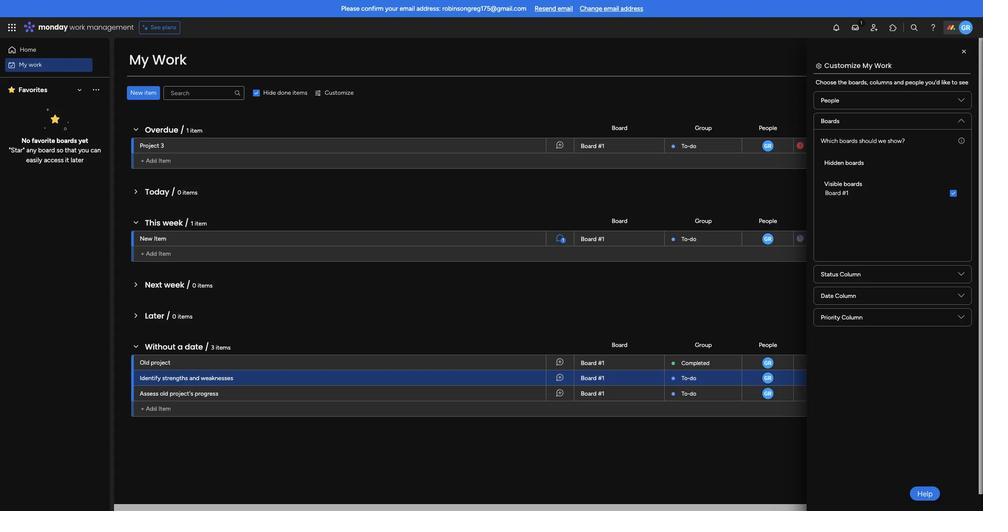 Task type: vqa. For each thing, say whether or not it's contained in the screenshot.
leftmost the Customize
yes



Task type: locate. For each thing, give the bounding box(es) containing it.
v2 star 2 image
[[8, 85, 15, 95]]

1 dapulse dropdown down arrow image from the top
[[959, 97, 965, 107]]

1 vertical spatial week
[[164, 279, 184, 290]]

group
[[695, 124, 713, 132], [695, 217, 713, 225], [695, 341, 713, 349]]

status up we
[[876, 124, 894, 132]]

boards right "which"
[[840, 137, 858, 145]]

new for new item
[[140, 235, 153, 242]]

0 vertical spatial date
[[818, 124, 831, 132]]

customize
[[825, 61, 862, 71], [325, 89, 354, 96]]

assess
[[140, 390, 159, 397]]

visible boards board #1
[[825, 180, 863, 197]]

0 vertical spatial column
[[841, 271, 862, 278]]

status for status
[[876, 124, 894, 132]]

help
[[918, 489, 934, 498]]

date down status column on the right bottom of the page
[[822, 292, 834, 300]]

hidden
[[825, 159, 845, 167]]

2 horizontal spatial email
[[604, 5, 620, 12]]

3 board #1 link from the top
[[580, 355, 660, 371]]

a
[[178, 341, 183, 352]]

1 vertical spatial add
[[146, 250, 157, 257]]

1 group from the top
[[695, 124, 713, 132]]

help image
[[930, 23, 938, 32]]

monday work management
[[38, 22, 134, 32]]

dapulse dropdown down arrow image for priority column
[[959, 314, 965, 324]]

2 board #1 from the top
[[581, 236, 605, 243]]

boards up that
[[57, 137, 77, 144]]

2 to-do from the top
[[682, 236, 697, 242]]

0 for later /
[[172, 313, 176, 320]]

that
[[65, 146, 77, 154]]

2 vertical spatial column
[[842, 314, 863, 321]]

inbox image
[[852, 23, 860, 32]]

board
[[38, 146, 55, 154]]

item
[[159, 157, 171, 164], [154, 235, 166, 242], [159, 250, 171, 257], [159, 405, 171, 413]]

address
[[621, 5, 644, 12]]

work up columns
[[875, 61, 893, 71]]

item inside button
[[145, 89, 157, 96]]

group for item
[[695, 124, 713, 132]]

1 vertical spatial customize
[[325, 89, 354, 96]]

0 right today
[[177, 189, 181, 196]]

1 vertical spatial and
[[190, 375, 200, 382]]

boards right visible
[[844, 180, 863, 188]]

main content
[[114, 38, 980, 511]]

+ down project
[[141, 157, 145, 164]]

add down the new item
[[146, 250, 157, 257]]

0 horizontal spatial and
[[190, 375, 200, 382]]

item down the old at the left of the page
[[159, 405, 171, 413]]

4 board #1 from the top
[[581, 375, 605, 382]]

0 vertical spatial 0
[[177, 189, 181, 196]]

1 horizontal spatial and
[[895, 79, 905, 86]]

0 vertical spatial item
[[145, 89, 157, 96]]

0 vertical spatial customize
[[825, 61, 862, 71]]

/ right later
[[166, 310, 170, 321]]

2 greg robinson image from the top
[[762, 357, 775, 369]]

2 board #1 link from the top
[[580, 231, 660, 247]]

work right monday
[[70, 22, 85, 32]]

work
[[70, 22, 85, 32], [29, 61, 42, 68]]

item inside the overdue / 1 item
[[190, 127, 203, 134]]

items inside without a date / 3 items
[[216, 344, 231, 351]]

greg robinson image
[[762, 233, 775, 245], [762, 357, 775, 369]]

greg robinson image for item
[[762, 233, 775, 245]]

0 horizontal spatial status
[[822, 271, 839, 278]]

0 horizontal spatial work
[[29, 61, 42, 68]]

weaknesses
[[201, 375, 233, 382]]

access
[[44, 156, 64, 164]]

new down the my work
[[130, 89, 143, 96]]

4 to- from the top
[[682, 391, 690, 397]]

1 vertical spatial group
[[695, 217, 713, 225]]

1 vertical spatial column
[[836, 292, 857, 300]]

select product image
[[8, 23, 16, 32]]

+ add item down assess
[[141, 405, 171, 413]]

boards inside visible boards board #1
[[844, 180, 863, 188]]

and right strengths
[[190, 375, 200, 382]]

0 vertical spatial priority
[[935, 124, 955, 132]]

5 board #1 link from the top
[[580, 386, 660, 401]]

+ add item down "project 3"
[[141, 157, 171, 164]]

my for my work
[[129, 50, 149, 69]]

0 horizontal spatial email
[[400, 5, 415, 12]]

week for next
[[164, 279, 184, 290]]

customize for customize
[[325, 89, 354, 96]]

add down "project 3"
[[146, 157, 157, 164]]

easily
[[26, 156, 42, 164]]

item down this
[[154, 235, 166, 242]]

my up new item at the left of the page
[[129, 50, 149, 69]]

3 right date
[[211, 344, 214, 351]]

list box
[[822, 149, 965, 203]]

without
[[145, 341, 176, 352]]

/ right next
[[187, 279, 191, 290]]

identify strengths and weaknesses
[[140, 375, 233, 382]]

4 do from the top
[[690, 391, 697, 397]]

3 group from the top
[[695, 341, 713, 349]]

1 horizontal spatial work
[[875, 61, 893, 71]]

1 vertical spatial item
[[190, 127, 203, 134]]

3 add from the top
[[146, 405, 157, 413]]

new item button
[[127, 86, 160, 100]]

1 to-do from the top
[[682, 143, 697, 149]]

2 group from the top
[[695, 217, 713, 225]]

+ down the new item
[[141, 250, 145, 257]]

2 vertical spatial +
[[141, 405, 145, 413]]

1 horizontal spatial priority
[[935, 124, 955, 132]]

/ right date
[[205, 341, 209, 352]]

1 do from the top
[[690, 143, 697, 149]]

2 vertical spatial item
[[195, 220, 207, 227]]

new item
[[140, 235, 166, 242]]

v2 overdue deadline image
[[797, 141, 804, 150]]

2 email from the left
[[558, 5, 573, 12]]

and left people
[[895, 79, 905, 86]]

add down assess
[[146, 405, 157, 413]]

#1 inside visible boards board #1
[[843, 189, 849, 197]]

0 inside today / 0 items
[[177, 189, 181, 196]]

which boards should we show?
[[822, 137, 906, 145]]

priority
[[935, 124, 955, 132], [822, 314, 841, 321]]

0 horizontal spatial 0
[[172, 313, 176, 320]]

2 + from the top
[[141, 250, 145, 257]]

items
[[293, 89, 308, 96], [183, 189, 198, 196], [198, 282, 213, 289], [178, 313, 193, 320], [216, 344, 231, 351]]

dapulse dropdown down arrow image for people
[[959, 97, 965, 107]]

week for this
[[163, 217, 183, 228]]

work down plans
[[152, 50, 187, 69]]

date for date
[[818, 124, 831, 132]]

1 + from the top
[[141, 157, 145, 164]]

notifications image
[[833, 23, 841, 32]]

0 horizontal spatial 3
[[161, 142, 164, 149]]

column
[[841, 271, 862, 278], [836, 292, 857, 300], [842, 314, 863, 321]]

1 board #1 link from the top
[[580, 138, 660, 154]]

people
[[822, 97, 840, 104], [759, 124, 778, 132], [759, 217, 778, 225], [759, 341, 778, 349]]

home button
[[5, 43, 93, 57]]

date up "which"
[[818, 124, 831, 132]]

v2 info image
[[959, 136, 965, 146]]

week right this
[[163, 217, 183, 228]]

1 vertical spatial work
[[29, 61, 42, 68]]

nov 23
[[815, 142, 833, 149]]

2 to- from the top
[[682, 236, 690, 242]]

2 vertical spatial + add item
[[141, 405, 171, 413]]

2 vertical spatial group
[[695, 341, 713, 349]]

board inside visible boards board #1
[[826, 189, 842, 197]]

+ down assess
[[141, 405, 145, 413]]

email
[[400, 5, 415, 12], [558, 5, 573, 12], [604, 5, 620, 12]]

3 board #1 from the top
[[581, 360, 605, 367]]

dapulse dropdown down arrow image
[[959, 97, 965, 107], [959, 271, 965, 281], [959, 293, 965, 302], [959, 314, 965, 324]]

please confirm your email address: robinsongreg175@gmail.com
[[341, 5, 527, 12]]

0 vertical spatial week
[[163, 217, 183, 228]]

boards right hidden
[[846, 159, 865, 167]]

3
[[161, 142, 164, 149], [211, 344, 214, 351]]

#1
[[599, 143, 605, 150], [843, 189, 849, 197], [599, 236, 605, 243], [599, 360, 605, 367], [599, 375, 605, 382], [599, 390, 605, 397]]

show?
[[888, 137, 906, 145]]

0 horizontal spatial customize
[[325, 89, 354, 96]]

2 horizontal spatial my
[[863, 61, 873, 71]]

1 horizontal spatial 0
[[177, 189, 181, 196]]

1 vertical spatial 0
[[193, 282, 196, 289]]

my up boards, at top
[[863, 61, 873, 71]]

1 board #1 from the top
[[581, 143, 605, 150]]

0 vertical spatial add
[[146, 157, 157, 164]]

work
[[152, 50, 187, 69], [875, 61, 893, 71]]

1 vertical spatial new
[[140, 235, 153, 242]]

2 vertical spatial 0
[[172, 313, 176, 320]]

1 email from the left
[[400, 5, 415, 12]]

0 up later / 0 items
[[193, 282, 196, 289]]

work for my
[[29, 61, 42, 68]]

0 vertical spatial + add item
[[141, 157, 171, 164]]

302390365
[[930, 495, 962, 502]]

0 inside later / 0 items
[[172, 313, 176, 320]]

status up date column
[[822, 271, 839, 278]]

to-
[[682, 143, 690, 149], [682, 236, 690, 242], [682, 375, 690, 382], [682, 391, 690, 397]]

date
[[818, 124, 831, 132], [822, 292, 834, 300]]

1 vertical spatial priority
[[822, 314, 841, 321]]

4 board #1 link from the top
[[580, 370, 660, 386]]

boards inside no favorite boards yet "star" any board so that you can easily access it later
[[57, 137, 77, 144]]

management
[[87, 22, 134, 32]]

email right change
[[604, 5, 620, 12]]

new
[[130, 89, 143, 96], [140, 235, 153, 242]]

1 vertical spatial status
[[822, 271, 839, 278]]

hide done items
[[263, 89, 308, 96]]

5 board #1 from the top
[[581, 390, 605, 397]]

0 vertical spatial +
[[141, 157, 145, 164]]

0 inside next week / 0 items
[[193, 282, 196, 289]]

resend email
[[535, 5, 573, 12]]

new inside button
[[130, 89, 143, 96]]

3 to-do from the top
[[682, 375, 697, 382]]

people for 1
[[759, 217, 778, 225]]

1 horizontal spatial my
[[129, 50, 149, 69]]

1 vertical spatial date
[[822, 292, 834, 300]]

invite members image
[[871, 23, 879, 32]]

1 horizontal spatial status
[[876, 124, 894, 132]]

0 vertical spatial status
[[876, 124, 894, 132]]

0 horizontal spatial priority
[[822, 314, 841, 321]]

column up priority column
[[836, 292, 857, 300]]

0 vertical spatial 1
[[186, 127, 189, 134]]

change
[[580, 5, 603, 12]]

boards,
[[849, 79, 869, 86]]

hidden boards heading
[[825, 158, 865, 167]]

3 right project
[[161, 142, 164, 149]]

3 to- from the top
[[682, 375, 690, 382]]

item inside this week / 1 item
[[195, 220, 207, 227]]

new for new item
[[130, 89, 143, 96]]

work down home
[[29, 61, 42, 68]]

column up date column
[[841, 271, 862, 278]]

next
[[145, 279, 162, 290]]

my inside button
[[19, 61, 27, 68]]

1 vertical spatial +
[[141, 250, 145, 257]]

and
[[895, 79, 905, 86], [190, 375, 200, 382]]

which
[[822, 137, 839, 145]]

1 horizontal spatial customize
[[825, 61, 862, 71]]

3 email from the left
[[604, 5, 620, 12]]

next week / 0 items
[[145, 279, 213, 290]]

my down home
[[19, 61, 27, 68]]

1 horizontal spatial 3
[[211, 344, 214, 351]]

week
[[163, 217, 183, 228], [164, 279, 184, 290]]

0 right later
[[172, 313, 176, 320]]

board #1
[[581, 143, 605, 150], [581, 236, 605, 243], [581, 360, 605, 367], [581, 375, 605, 382], [581, 390, 605, 397]]

robinsongreg175@gmail.com
[[443, 5, 527, 12]]

3 dapulse dropdown down arrow image from the top
[[959, 293, 965, 302]]

4 to-do from the top
[[682, 391, 697, 397]]

column for status column
[[841, 271, 862, 278]]

2 horizontal spatial 0
[[193, 282, 196, 289]]

item
[[145, 89, 157, 96], [190, 127, 203, 134], [195, 220, 207, 227]]

favorite
[[32, 137, 55, 144]]

column for priority column
[[842, 314, 863, 321]]

column down date column
[[842, 314, 863, 321]]

apps image
[[890, 23, 898, 32]]

email right resend
[[558, 5, 573, 12]]

customize inside button
[[325, 89, 354, 96]]

None search field
[[164, 86, 244, 100]]

+ add item down the new item
[[141, 250, 171, 257]]

1 horizontal spatial email
[[558, 5, 573, 12]]

date column
[[822, 292, 857, 300]]

0 horizontal spatial 1
[[186, 127, 189, 134]]

1 vertical spatial + add item
[[141, 250, 171, 257]]

new down this
[[140, 235, 153, 242]]

0 vertical spatial greg robinson image
[[762, 233, 775, 245]]

date for date column
[[822, 292, 834, 300]]

2 vertical spatial 1
[[563, 238, 565, 243]]

1 inside the overdue / 1 item
[[186, 127, 189, 134]]

week right next
[[164, 279, 184, 290]]

boards for which
[[840, 137, 858, 145]]

do
[[690, 143, 697, 149], [690, 236, 697, 242], [690, 375, 697, 382], [690, 391, 697, 397]]

greg robinson image
[[960, 21, 974, 34], [762, 140, 775, 152], [762, 372, 775, 385], [762, 387, 775, 400]]

1 horizontal spatial 1
[[191, 220, 193, 227]]

2 vertical spatial add
[[146, 405, 157, 413]]

it
[[65, 156, 69, 164]]

0 vertical spatial work
[[70, 22, 85, 32]]

favorites button
[[6, 82, 86, 97]]

2 horizontal spatial 1
[[563, 238, 565, 243]]

1 greg robinson image from the top
[[762, 233, 775, 245]]

columns
[[870, 79, 893, 86]]

0
[[177, 189, 181, 196], [193, 282, 196, 289], [172, 313, 176, 320]]

your
[[386, 5, 398, 12]]

0 vertical spatial new
[[130, 89, 143, 96]]

status for status column
[[822, 271, 839, 278]]

0 horizontal spatial my
[[19, 61, 27, 68]]

people
[[906, 79, 925, 86]]

4 dapulse dropdown down arrow image from the top
[[959, 314, 965, 324]]

work inside button
[[29, 61, 42, 68]]

0 vertical spatial group
[[695, 124, 713, 132]]

1 horizontal spatial work
[[70, 22, 85, 32]]

boards inside heading
[[846, 159, 865, 167]]

list box containing hidden boards
[[822, 149, 965, 203]]

please
[[341, 5, 360, 12]]

customize for customize my work
[[825, 61, 862, 71]]

1 vertical spatial greg robinson image
[[762, 357, 775, 369]]

email right 'your'
[[400, 5, 415, 12]]

2 dapulse dropdown down arrow image from the top
[[959, 271, 965, 281]]

0 vertical spatial and
[[895, 79, 905, 86]]

work inside main content
[[875, 61, 893, 71]]

1 vertical spatial 1
[[191, 220, 193, 227]]

group for /
[[695, 341, 713, 349]]

1 vertical spatial 3
[[211, 344, 214, 351]]



Task type: describe. For each thing, give the bounding box(es) containing it.
1 add from the top
[[146, 157, 157, 164]]

favorites
[[19, 85, 47, 94]]

see plans button
[[139, 21, 180, 34]]

hidden boards
[[825, 159, 865, 167]]

23
[[827, 142, 833, 149]]

2 do from the top
[[690, 236, 697, 242]]

item down the new item
[[159, 250, 171, 257]]

overdue
[[145, 124, 178, 135]]

favorites options image
[[92, 85, 100, 94]]

3 do from the top
[[690, 375, 697, 382]]

visible boards heading
[[825, 180, 863, 189]]

progress
[[195, 390, 218, 397]]

this week / 1 item
[[145, 217, 207, 228]]

old project
[[140, 359, 171, 366]]

today / 0 items
[[145, 186, 198, 197]]

0 vertical spatial 3
[[161, 142, 164, 149]]

search everything image
[[911, 23, 919, 32]]

see
[[151, 24, 161, 31]]

visible
[[825, 180, 843, 188]]

3 inside without a date / 3 items
[[211, 344, 214, 351]]

no
[[21, 137, 30, 144]]

items inside today / 0 items
[[183, 189, 198, 196]]

boards for hidden
[[846, 159, 865, 167]]

1 image
[[858, 18, 866, 27]]

1 inside this week / 1 item
[[191, 220, 193, 227]]

project
[[140, 142, 159, 149]]

1 button
[[546, 231, 574, 246]]

address:
[[417, 5, 441, 12]]

3 + from the top
[[141, 405, 145, 413]]

done
[[278, 89, 291, 96]]

project's
[[170, 390, 193, 397]]

project 3
[[140, 142, 164, 149]]

my work button
[[5, 58, 93, 72]]

people for /
[[759, 341, 778, 349]]

group for 1
[[695, 217, 713, 225]]

people for item
[[759, 124, 778, 132]]

dapulse dropdown down arrow image for status column
[[959, 271, 965, 281]]

like
[[942, 79, 951, 86]]

confirm
[[362, 5, 384, 12]]

without a date / 3 items
[[145, 341, 231, 352]]

list box inside main content
[[822, 149, 965, 203]]

column for date column
[[836, 292, 857, 300]]

my work
[[129, 50, 187, 69]]

2 add from the top
[[146, 250, 157, 257]]

1 + add item from the top
[[141, 157, 171, 164]]

date
[[185, 341, 203, 352]]

items inside later / 0 items
[[178, 313, 193, 320]]

change email address
[[580, 5, 644, 12]]

can
[[91, 146, 101, 154]]

/ right this
[[185, 217, 189, 228]]

"star"
[[9, 146, 25, 154]]

boards
[[822, 118, 840, 125]]

priority for priority column
[[822, 314, 841, 321]]

status column
[[822, 271, 862, 278]]

dapulse dropdown down arrow image for date column
[[959, 293, 965, 302]]

0 for today /
[[177, 189, 181, 196]]

home
[[20, 46, 36, 53]]

you
[[78, 146, 89, 154]]

strengths
[[162, 375, 188, 382]]

choose the boards, columns and people you'd like to see
[[816, 79, 969, 86]]

/ right today
[[171, 186, 175, 197]]

monday
[[38, 22, 68, 32]]

search image
[[234, 90, 241, 96]]

1 to- from the top
[[682, 143, 690, 149]]

new item
[[130, 89, 157, 96]]

email for resend email
[[558, 5, 573, 12]]

customize button
[[311, 86, 357, 100]]

customize my work
[[825, 61, 893, 71]]

priority column
[[822, 314, 863, 321]]

change email address link
[[580, 5, 644, 12]]

hide
[[263, 89, 276, 96]]

see
[[960, 79, 969, 86]]

choose
[[816, 79, 837, 86]]

this
[[145, 217, 161, 228]]

project
[[151, 359, 171, 366]]

today
[[145, 186, 169, 197]]

items inside next week / 0 items
[[198, 282, 213, 289]]

1 inside button
[[563, 238, 565, 243]]

my for my work
[[19, 61, 27, 68]]

my work
[[19, 61, 42, 68]]

any
[[26, 146, 37, 154]]

id: 302390365
[[922, 495, 962, 502]]

we
[[879, 137, 887, 145]]

overdue / 1 item
[[145, 124, 203, 135]]

3 + add item from the top
[[141, 405, 171, 413]]

you'd
[[926, 79, 941, 86]]

email for change email address
[[604, 5, 620, 12]]

Filter dashboard by text search field
[[164, 86, 244, 100]]

the
[[839, 79, 848, 86]]

greg robinson image for project
[[762, 357, 775, 369]]

nov
[[815, 142, 826, 149]]

dapulse dropdown down arrow image
[[959, 114, 965, 124]]

old
[[160, 390, 168, 397]]

2 + add item from the top
[[141, 250, 171, 257]]

main content containing overdue /
[[114, 38, 980, 511]]

to
[[953, 79, 958, 86]]

work for monday
[[70, 22, 85, 32]]

later
[[71, 156, 84, 164]]

completed
[[682, 360, 710, 366]]

0 horizontal spatial work
[[152, 50, 187, 69]]

priority for priority
[[935, 124, 955, 132]]

boards for visible
[[844, 180, 863, 188]]

see plans
[[151, 24, 177, 31]]

id:
[[922, 495, 929, 502]]

old
[[140, 359, 149, 366]]

should
[[860, 137, 878, 145]]

assess old project's progress
[[140, 390, 218, 397]]

later / 0 items
[[145, 310, 193, 321]]

/ right "overdue"
[[180, 124, 184, 135]]

later
[[145, 310, 164, 321]]

item down "project 3"
[[159, 157, 171, 164]]

plans
[[162, 24, 177, 31]]

help button
[[911, 487, 941, 501]]

my inside main content
[[863, 61, 873, 71]]

no favorite boards yet "star" any board so that you can easily access it later
[[9, 137, 101, 164]]

yet
[[79, 137, 88, 144]]



